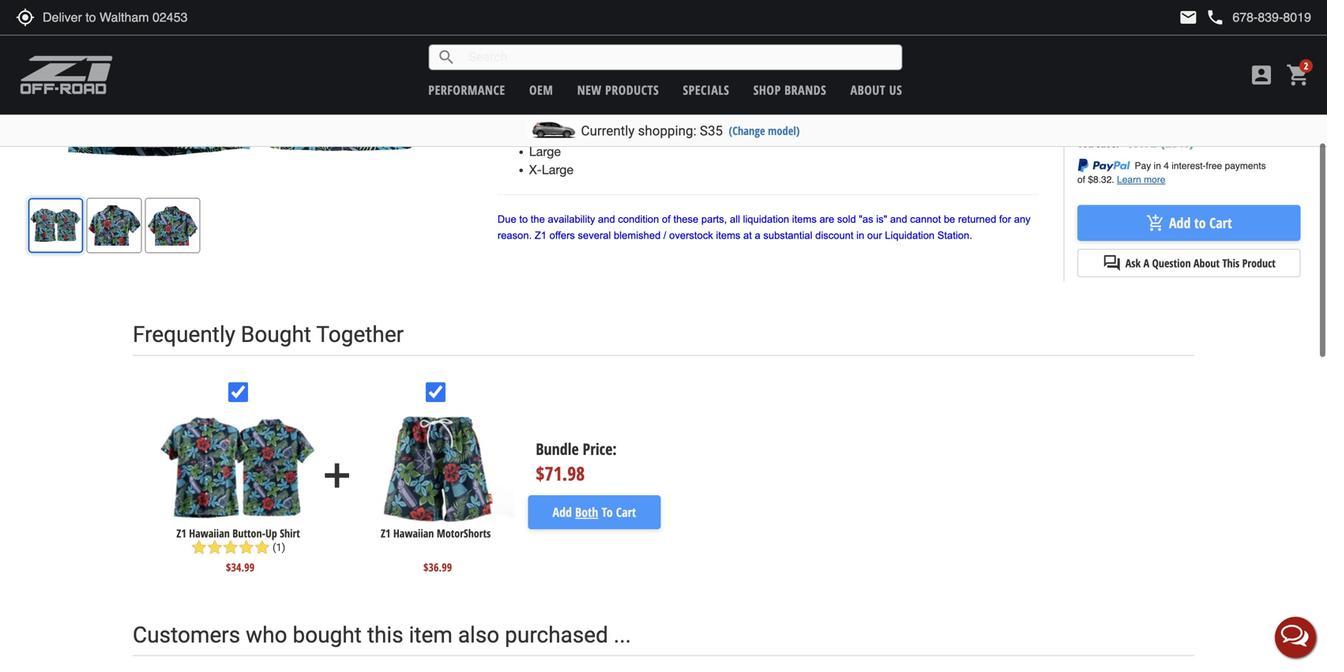 Task type: describe. For each thing, give the bounding box(es) containing it.
item
[[409, 622, 453, 648]]

this
[[1223, 256, 1240, 271]]

due to the availability and condition of these parts, all liquidation items are sold "as is" and cannot be returned for any reason. z1 offers several blemished / overstock items at a substantial discount in our liquidation station.
[[498, 213, 1031, 241]]

any
[[1014, 213, 1031, 225]]

$9.72
[[1127, 132, 1157, 152]]

2 star from the left
[[207, 540, 223, 555]]

specials
[[683, 81, 730, 98]]

products
[[605, 81, 659, 98]]

new products
[[577, 81, 659, 98]]

a
[[1144, 256, 1150, 271]]

z1 hawaiian motorshorts
[[381, 526, 491, 541]]

price: for $71.98
[[583, 438, 617, 460]]

about inside question_answer ask a question about this product
[[1194, 256, 1220, 271]]

button- inside lightweight stretch poly full button-up thick collar
[[553, 38, 595, 53]]

purchased
[[505, 622, 608, 648]]

z1 motorsports logo image
[[20, 55, 113, 95]]

1 horizontal spatial items
[[792, 213, 817, 225]]

who
[[246, 622, 287, 648]]

search
[[437, 48, 456, 67]]

are
[[820, 213, 834, 225]]

at
[[743, 229, 752, 241]]

blemished
[[614, 229, 661, 241]]

medium
[[529, 126, 575, 141]]

question_answer
[[1103, 254, 1122, 273]]

add_shopping_cart add to cart
[[1146, 213, 1232, 233]]

shirt
[[280, 526, 300, 541]]

thick collar
[[529, 56, 596, 71]]

these
[[673, 213, 699, 225]]

model)
[[768, 123, 800, 138]]

brands
[[785, 81, 827, 98]]

oem
[[529, 81, 553, 98]]

price: for $33.27
[[1110, 113, 1134, 128]]

substantial
[[763, 229, 813, 241]]

about us link
[[851, 81, 902, 98]]

(change
[[729, 123, 765, 138]]

5 star from the left
[[254, 540, 270, 555]]

up inside z1 hawaiian button-up shirt star star star star star (1) $34.99
[[265, 526, 277, 541]]

cannot
[[910, 213, 941, 225]]

bought
[[293, 622, 362, 648]]

station.
[[938, 229, 972, 241]]

a
[[755, 229, 761, 241]]

full
[[529, 38, 549, 53]]

z1 inside due to the availability and condition of these parts, all liquidation items are sold "as is" and cannot be returned for any reason. z1 offers several blemished / overstock items at a substantial discount in our liquidation station.
[[535, 229, 547, 241]]

to inside due to the availability and condition of these parts, all liquidation items are sold "as is" and cannot be returned for any reason. z1 offers several blemished / overstock items at a substantial discount in our liquidation station.
[[519, 213, 528, 225]]

mail
[[1179, 8, 1198, 27]]

shopping_cart link
[[1282, 62, 1311, 88]]

save:
[[1096, 135, 1119, 150]]

add_shopping_cart
[[1146, 214, 1165, 233]]

up inside lightweight stretch poly full button-up thick collar
[[595, 38, 612, 53]]

both
[[575, 504, 598, 521]]

sizes:
[[552, 82, 585, 97]]

$33.27
[[1142, 105, 1191, 131]]

button- inside z1 hawaiian button-up shirt star star star star star (1) $34.99
[[232, 526, 265, 541]]

1 and from the left
[[598, 213, 615, 225]]

bundle price: $71.98
[[536, 438, 617, 486]]

discount
[[815, 229, 854, 241]]

4 star from the left
[[238, 540, 254, 555]]

due
[[498, 213, 516, 225]]

be
[[944, 213, 955, 225]]

for
[[999, 213, 1011, 225]]

...
[[614, 622, 631, 648]]

is"
[[876, 213, 887, 225]]

lightweight stretch poly full button-up thick collar
[[529, 20, 667, 71]]

customers
[[133, 622, 240, 648]]

small
[[529, 108, 561, 123]]

frequently bought together
[[133, 322, 404, 348]]

new
[[577, 81, 602, 98]]

z1 for z1 hawaiian button-up shirt star star star star star (1) $34.99
[[176, 526, 186, 541]]

cart for to
[[1210, 213, 1232, 233]]

specials link
[[683, 81, 730, 98]]

(1)
[[273, 542, 285, 553]]

about us
[[851, 81, 902, 98]]

3 star from the left
[[223, 540, 238, 555]]

all
[[730, 213, 740, 225]]

poly
[[643, 20, 667, 35]]

mail link
[[1179, 8, 1198, 27]]

customers who bought this item also purchased ...
[[133, 622, 631, 648]]



Task type: vqa. For each thing, say whether or not it's contained in the screenshot.
Pre-
no



Task type: locate. For each thing, give the bounding box(es) containing it.
1 horizontal spatial button-
[[553, 38, 595, 53]]

1 horizontal spatial hawaiian
[[393, 526, 434, 541]]

shop brands link
[[753, 81, 827, 98]]

0 horizontal spatial and
[[598, 213, 615, 225]]

0 horizontal spatial items
[[716, 229, 741, 241]]

0 horizontal spatial to
[[519, 213, 528, 225]]

price: inside 'special price: $33.27 you save: $9.72 (23%)'
[[1110, 113, 1134, 128]]

0 horizontal spatial hawaiian
[[189, 526, 230, 541]]

offers
[[550, 229, 575, 241]]

$36.99
[[423, 560, 452, 575]]

liquidation
[[885, 229, 935, 241]]

None checkbox
[[426, 383, 446, 402]]

you
[[1078, 135, 1094, 150]]

performance link
[[428, 81, 505, 98]]

hawaiian for z1 hawaiian button-up shirt star star star star star (1) $34.99
[[189, 526, 230, 541]]

available
[[498, 82, 548, 97]]

special
[[1078, 113, 1107, 128]]

up up "(1)"
[[265, 526, 277, 541]]

to left the
[[519, 213, 528, 225]]

add right add_shopping_cart
[[1169, 213, 1191, 233]]

0 vertical spatial up
[[595, 38, 612, 53]]

0 horizontal spatial about
[[851, 81, 886, 98]]

1 vertical spatial items
[[716, 229, 741, 241]]

2 horizontal spatial z1
[[535, 229, 547, 241]]

sold
[[837, 213, 856, 225]]

hawaiian for z1 hawaiian motorshorts
[[393, 526, 434, 541]]

hawaiian
[[189, 526, 230, 541], [393, 526, 434, 541]]

product
[[1242, 256, 1276, 271]]

about
[[851, 81, 886, 98], [1194, 256, 1220, 271]]

price: right bundle
[[583, 438, 617, 460]]

0 vertical spatial price:
[[1110, 113, 1134, 128]]

0 vertical spatial button-
[[553, 38, 595, 53]]

"as
[[859, 213, 874, 225]]

hawaiian inside z1 hawaiian button-up shirt star star star star star (1) $34.99
[[189, 526, 230, 541]]

shopping:
[[638, 123, 697, 139]]

$71.98
[[536, 461, 585, 486]]

ask
[[1126, 256, 1141, 271]]

0 horizontal spatial z1
[[176, 526, 186, 541]]

add left both on the left
[[553, 504, 572, 521]]

z1 for z1 hawaiian motorshorts
[[381, 526, 391, 541]]

new products link
[[577, 81, 659, 98]]

my_location
[[16, 8, 35, 27]]

2 hawaiian from the left
[[393, 526, 434, 541]]

1 horizontal spatial to
[[1194, 213, 1206, 233]]

cart right to
[[616, 504, 636, 521]]

0 vertical spatial add
[[1169, 213, 1191, 233]]

availability
[[548, 213, 595, 225]]

1 horizontal spatial up
[[595, 38, 612, 53]]

together
[[316, 322, 404, 348]]

currently shopping: s35 (change model)
[[581, 123, 800, 139]]

question
[[1152, 256, 1191, 271]]

bought
[[241, 322, 311, 348]]

items left are at the right top of the page
[[792, 213, 817, 225]]

stretch
[[598, 20, 639, 35]]

1 horizontal spatial cart
[[1210, 213, 1232, 233]]

to
[[602, 504, 613, 521]]

price:
[[1110, 113, 1134, 128], [583, 438, 617, 460]]

this
[[367, 622, 403, 648]]

cart up "this" in the right of the page
[[1210, 213, 1232, 233]]

0 horizontal spatial price:
[[583, 438, 617, 460]]

star
[[191, 540, 207, 555], [207, 540, 223, 555], [223, 540, 238, 555], [238, 540, 254, 555], [254, 540, 270, 555]]

shop
[[753, 81, 781, 98]]

question_answer ask a question about this product
[[1103, 254, 1276, 273]]

up down stretch
[[595, 38, 612, 53]]

parts,
[[701, 213, 727, 225]]

us
[[889, 81, 902, 98]]

1 horizontal spatial price:
[[1110, 113, 1134, 128]]

1 horizontal spatial add
[[1169, 213, 1191, 233]]

0 horizontal spatial add
[[553, 504, 572, 521]]

(change model) link
[[729, 123, 800, 138]]

overstock
[[669, 229, 713, 241]]

performance
[[428, 81, 505, 98]]

reason.
[[498, 229, 532, 241]]

2 and from the left
[[890, 213, 907, 225]]

1 vertical spatial cart
[[616, 504, 636, 521]]

1 horizontal spatial z1
[[381, 526, 391, 541]]

1 vertical spatial button-
[[232, 526, 265, 541]]

1 vertical spatial add
[[553, 504, 572, 521]]

z1 inside z1 hawaiian button-up shirt star star star star star (1) $34.99
[[176, 526, 186, 541]]

account_box link
[[1245, 62, 1278, 88]]

1 vertical spatial price:
[[583, 438, 617, 460]]

to up question_answer ask a question about this product
[[1194, 213, 1206, 233]]

available sizes:
[[498, 82, 585, 97]]

1 hawaiian from the left
[[189, 526, 230, 541]]

price: up save:
[[1110, 113, 1134, 128]]

about left us
[[851, 81, 886, 98]]

phone
[[1206, 8, 1225, 27]]

and up several
[[598, 213, 615, 225]]

1 vertical spatial about
[[1194, 256, 1220, 271]]

oem link
[[529, 81, 553, 98]]

0 vertical spatial cart
[[1210, 213, 1232, 233]]

z1 hawaiian button-up shirt star star star star star (1) $34.99
[[176, 526, 300, 575]]

large
[[529, 144, 561, 159], [542, 162, 574, 177]]

Search search field
[[456, 45, 902, 69]]

add both to cart
[[553, 504, 636, 521]]

the
[[531, 213, 545, 225]]

1 star from the left
[[191, 540, 207, 555]]

cart for to
[[616, 504, 636, 521]]

account_box
[[1249, 62, 1274, 88]]

0 horizontal spatial cart
[[616, 504, 636, 521]]

items down all
[[716, 229, 741, 241]]

lightweight
[[529, 20, 595, 35]]

0 vertical spatial items
[[792, 213, 817, 225]]

0 vertical spatial about
[[851, 81, 886, 98]]

1 horizontal spatial and
[[890, 213, 907, 225]]

condition
[[618, 213, 659, 225]]

mail phone
[[1179, 8, 1225, 27]]

and right is"
[[890, 213, 907, 225]]

button-
[[553, 38, 595, 53], [232, 526, 265, 541]]

in
[[856, 229, 865, 241]]

several
[[578, 229, 611, 241]]

x-
[[529, 162, 542, 177]]

0 horizontal spatial button-
[[232, 526, 265, 541]]

button- up thick collar
[[553, 38, 595, 53]]

items
[[792, 213, 817, 225], [716, 229, 741, 241]]

0 vertical spatial large
[[529, 144, 561, 159]]

bundle
[[536, 438, 579, 460]]

button- up $34.99
[[232, 526, 265, 541]]

1 vertical spatial large
[[542, 162, 574, 177]]

(23%)
[[1161, 132, 1194, 152]]

returned
[[958, 213, 996, 225]]

hawaiian up $34.99
[[189, 526, 230, 541]]

shop brands
[[753, 81, 827, 98]]

special price: $33.27 you save: $9.72 (23%)
[[1078, 105, 1194, 152]]

None checkbox
[[228, 383, 248, 402]]

about left "this" in the right of the page
[[1194, 256, 1220, 271]]

/
[[664, 229, 666, 241]]

1 vertical spatial up
[[265, 526, 277, 541]]

small medium large x-large
[[529, 108, 575, 177]]

s35
[[700, 123, 723, 139]]

0 horizontal spatial up
[[265, 526, 277, 541]]

price: inside bundle price: $71.98
[[583, 438, 617, 460]]

frequently
[[133, 322, 235, 348]]

to
[[1194, 213, 1206, 233], [519, 213, 528, 225]]

shopping_cart
[[1286, 62, 1311, 88]]

hawaiian up $36.99
[[393, 526, 434, 541]]

1 horizontal spatial about
[[1194, 256, 1220, 271]]



